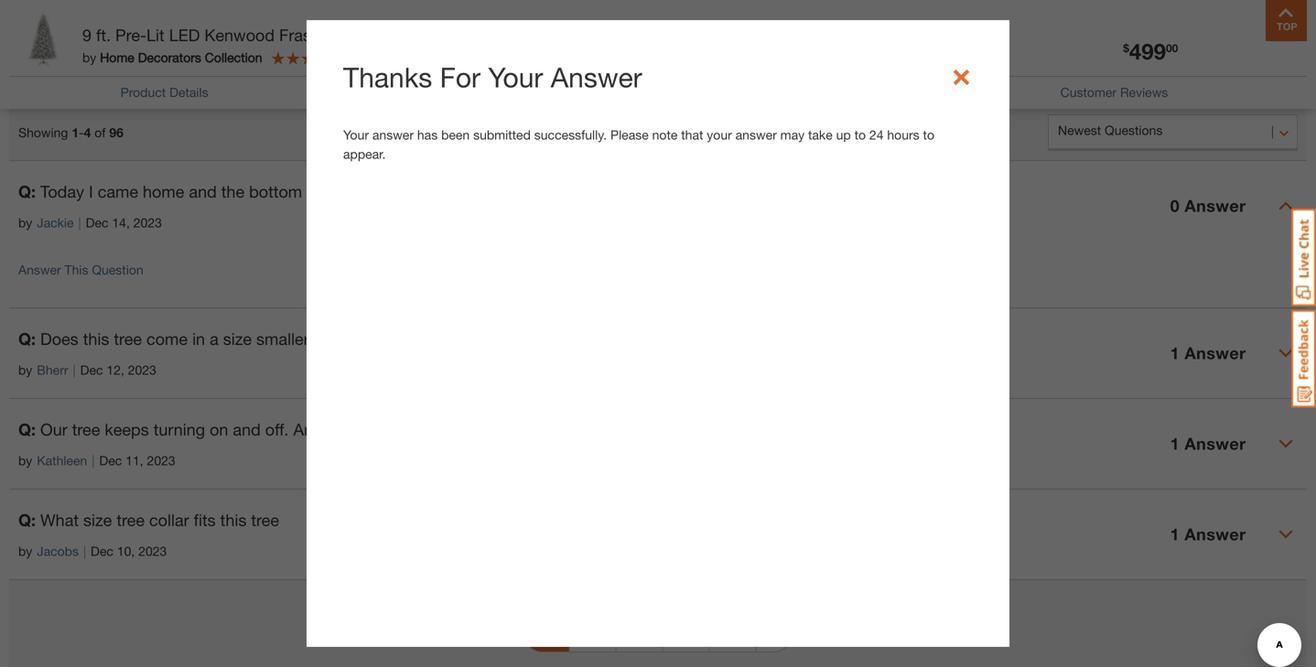 Task type: locate. For each thing, give the bounding box(es) containing it.
0 horizontal spatial to
[[855, 127, 866, 142]]

of right 4
[[95, 125, 106, 140]]

size up by jacobs | dec 10, 2023 at the left bottom
[[83, 510, 112, 530]]

12,
[[107, 363, 124, 378]]

2023 right 14,
[[133, 215, 162, 230]]

|
[[78, 215, 81, 230], [73, 363, 76, 378], [92, 453, 95, 468], [83, 544, 86, 559]]

been
[[441, 127, 470, 142]]

by left jackie
[[18, 215, 32, 230]]

specifications button
[[422, 83, 503, 102], [422, 83, 503, 102]]

1 answer for suggestions?
[[1170, 434, 1246, 454]]

1 vertical spatial 1 answer
[[1170, 434, 1246, 454]]

by left kathleen
[[18, 453, 32, 468]]

0 horizontal spatial a
[[210, 329, 219, 349]]

| right kathleen
[[92, 453, 95, 468]]

to
[[855, 127, 866, 142], [923, 127, 935, 142]]

1 horizontal spatial answer
[[736, 127, 777, 142]]

question inside the "questions" element
[[92, 262, 143, 277]]

1 vertical spatial size
[[83, 510, 112, 530]]

2 vertical spatial 1 answer
[[1170, 525, 1246, 544]]

dec for size
[[91, 544, 113, 559]]

answer left has
[[372, 127, 414, 142]]

| right jacobs
[[83, 544, 86, 559]]

pre-
[[115, 25, 146, 45]]

1 vertical spatial of
[[307, 182, 321, 202]]

jacobs
[[37, 544, 79, 559]]

q: left today
[[18, 182, 36, 202]]

1 horizontal spatial of
[[307, 182, 321, 202]]

1 answer
[[1170, 343, 1246, 363], [1170, 434, 1246, 454], [1170, 525, 1246, 544]]

customer reviews button
[[1060, 83, 1168, 102], [1060, 83, 1168, 102]]

0 vertical spatial this
[[556, 182, 582, 202]]

luckily
[[639, 182, 690, 202]]

1 horizontal spatial question
[[1162, 54, 1232, 74]]

0 horizontal spatial answer
[[372, 127, 414, 142]]

fix
[[534, 182, 552, 202]]

your
[[707, 127, 732, 142]]

1 horizontal spatial size
[[223, 329, 252, 349]]

2023 for turning
[[147, 453, 175, 468]]

question for answer this question
[[92, 262, 143, 277]]

by for what
[[18, 544, 32, 559]]

answer for today i came home and the bottom of my tree isn't lit!!!!???? can i fix this issue? luckily i haven't decorated it yet! help!!
[[1185, 196, 1246, 216]]

top button
[[1266, 0, 1307, 41]]

a right in
[[210, 329, 219, 349]]

| for size
[[83, 544, 86, 559]]

| right jackie
[[78, 215, 81, 230]]

96 left 9
[[18, 43, 55, 82]]

0 vertical spatial size
[[223, 329, 252, 349]]

thanks
[[343, 61, 432, 93]]

your down christmas
[[488, 61, 543, 93]]

4 q: from the top
[[18, 510, 36, 530]]

0 horizontal spatial i
[[89, 182, 93, 202]]

1 vertical spatial 96
[[109, 125, 123, 140]]

answer for does this tree come in a size smaller than 7.5ft?
[[1185, 343, 1246, 363]]

question inside ask a question button
[[1162, 54, 1232, 74]]

by for does
[[18, 363, 32, 378]]

i
[[89, 182, 93, 202], [526, 182, 530, 202], [695, 182, 699, 202]]

1 1 answer from the top
[[1170, 343, 1246, 363]]

1 horizontal spatial this
[[220, 510, 247, 530]]

4
[[84, 125, 91, 140]]

tree
[[353, 182, 381, 202], [114, 329, 142, 349], [72, 420, 100, 439], [117, 510, 145, 530], [251, 510, 279, 530]]

and right on
[[233, 420, 261, 439]]

2023
[[133, 215, 162, 230], [128, 363, 156, 378], [147, 453, 175, 468], [138, 544, 167, 559]]

tree right fits
[[251, 510, 279, 530]]

our
[[40, 420, 67, 439]]

q: for q: what size tree collar fits this tree
[[18, 510, 36, 530]]

1 horizontal spatial a
[[1148, 54, 1157, 74]]

dec left 11,
[[99, 453, 122, 468]]

i left fix
[[526, 182, 530, 202]]

product details
[[121, 85, 208, 100]]

2023 right 10,
[[138, 544, 167, 559]]

| for tree
[[92, 453, 95, 468]]

ft.
[[96, 25, 111, 45]]

3 1 answer from the top
[[1170, 525, 1246, 544]]

q: left our
[[18, 420, 36, 439]]

what
[[40, 510, 79, 530]]

answer
[[372, 127, 414, 142], [736, 127, 777, 142]]

dec for i
[[86, 215, 108, 230]]

2 1 answer from the top
[[1170, 434, 1246, 454]]

answer left may
[[736, 127, 777, 142]]

ask
[[1113, 54, 1143, 74]]

collar
[[149, 510, 189, 530]]

answer this question
[[18, 262, 143, 277]]

lit
[[146, 25, 164, 45]]

q: for q: our tree keeps turning on and off. any suggestions?
[[18, 420, 36, 439]]

answer
[[551, 61, 642, 93], [1185, 196, 1246, 216], [18, 262, 61, 277], [1185, 343, 1246, 363], [1185, 434, 1246, 454], [1185, 525, 1246, 544]]

fraser
[[279, 25, 326, 45]]

0 horizontal spatial your
[[343, 127, 369, 142]]

this right fits
[[220, 510, 247, 530]]

0 vertical spatial of
[[95, 125, 106, 140]]

q: left does
[[18, 329, 36, 349]]

showing 1 - 4 of 96
[[18, 125, 123, 140]]

navigation
[[522, 599, 794, 667]]

i right "luckily"
[[695, 182, 699, 202]]

dec left 10,
[[91, 544, 113, 559]]

please
[[610, 127, 649, 142]]

1 vertical spatial a
[[210, 329, 219, 349]]

isn't
[[385, 182, 416, 202]]

question for ask a question
[[1162, 54, 1232, 74]]

0 vertical spatial a
[[1148, 54, 1157, 74]]

2 q: from the top
[[18, 329, 36, 349]]

| right bherr
[[73, 363, 76, 378]]

bherr button
[[37, 361, 68, 380]]

1 vertical spatial this
[[83, 329, 109, 349]]

11,
[[126, 453, 143, 468]]

499
[[1129, 38, 1166, 64]]

answer for what size tree collar fits this tree
[[1185, 525, 1246, 544]]

dec
[[86, 215, 108, 230], [80, 363, 103, 378], [99, 453, 122, 468], [91, 544, 113, 559]]

home
[[143, 182, 184, 202]]

artificial
[[393, 25, 452, 45]]

2023 right '12,'
[[128, 363, 156, 378]]

of inside the "questions" element
[[307, 182, 321, 202]]

0 horizontal spatial and
[[189, 182, 217, 202]]

dec left '12,'
[[80, 363, 103, 378]]

kenwood
[[204, 25, 275, 45]]

hours
[[887, 127, 920, 142]]

1 vertical spatial question
[[92, 262, 143, 277]]

to right "hours"
[[923, 127, 935, 142]]

2 vertical spatial this
[[220, 510, 247, 530]]

1 horizontal spatial and
[[233, 420, 261, 439]]

1 q: from the top
[[18, 182, 36, 202]]

tree right our
[[72, 420, 100, 439]]

a right 'ask'
[[1148, 54, 1157, 74]]

to left '24' at the right top
[[855, 127, 866, 142]]

dec left 14,
[[86, 215, 108, 230]]

my
[[326, 182, 348, 202]]

answer this question link
[[18, 262, 143, 277]]

24
[[869, 127, 884, 142]]

this right fix
[[556, 182, 582, 202]]

0 horizontal spatial question
[[92, 262, 143, 277]]

this
[[65, 262, 88, 277]]

size right in
[[223, 329, 252, 349]]

7.5ft?
[[351, 329, 393, 349]]

q: does this tree come in a size smaller than 7.5ft?
[[18, 329, 393, 349]]

0 vertical spatial question
[[1162, 54, 1232, 74]]

2 horizontal spatial this
[[556, 182, 582, 202]]

2 answer from the left
[[736, 127, 777, 142]]

of
[[95, 125, 106, 140], [307, 182, 321, 202]]

details
[[169, 85, 208, 100]]

96 questions
[[18, 43, 139, 82]]

and left the
[[189, 182, 217, 202]]

2023 for collar
[[138, 544, 167, 559]]

1 vertical spatial and
[[233, 420, 261, 439]]

thanks for your answer main content
[[0, 0, 1316, 667]]

fits
[[194, 510, 216, 530]]

i left came
[[89, 182, 93, 202]]

product details button
[[121, 83, 208, 102], [121, 83, 208, 102]]

-
[[79, 125, 84, 140]]

1 horizontal spatial to
[[923, 127, 935, 142]]

$
[[1123, 42, 1129, 54]]

2 horizontal spatial i
[[695, 182, 699, 202]]

has
[[417, 127, 438, 142]]

may take up to 24 hours to appear.
[[343, 127, 935, 161]]

a inside the "questions" element
[[210, 329, 219, 349]]

2023 for home
[[133, 215, 162, 230]]

q: left what
[[18, 510, 36, 530]]

0 horizontal spatial 96
[[18, 43, 55, 82]]

thanks for your answer
[[343, 61, 642, 93]]

christmas
[[456, 25, 531, 45]]

96 right 4
[[109, 125, 123, 140]]

by left bherr
[[18, 363, 32, 378]]

q: for q: today i came home and the bottom of my tree isn't lit!!!!???? can i fix this issue? luckily i haven't decorated it yet! help!!
[[18, 182, 36, 202]]

q: what size tree collar fits this tree
[[18, 510, 279, 530]]

2023 right 11,
[[147, 453, 175, 468]]

of left my
[[307, 182, 321, 202]]

your up appear.
[[343, 127, 369, 142]]

and
[[189, 182, 217, 202], [233, 420, 261, 439]]

1 horizontal spatial your
[[488, 61, 543, 93]]

decorators
[[138, 50, 201, 65]]

1 horizontal spatial i
[[526, 182, 530, 202]]

dec for this
[[80, 363, 103, 378]]

96
[[18, 43, 55, 82], [109, 125, 123, 140]]

this up by bherr | dec 12, 2023
[[83, 329, 109, 349]]

specifications
[[422, 85, 503, 100]]

q: today i came home and the bottom of my tree isn't lit!!!!???? can i fix this issue? luckily i haven't decorated it yet! help!!
[[18, 182, 929, 202]]

appear.
[[343, 146, 386, 161]]

3 q: from the top
[[18, 420, 36, 439]]

by for our
[[18, 453, 32, 468]]

0 vertical spatial 1 answer
[[1170, 343, 1246, 363]]

by left jacobs
[[18, 544, 32, 559]]

0 vertical spatial and
[[189, 182, 217, 202]]

1 vertical spatial your
[[343, 127, 369, 142]]



Task type: describe. For each thing, give the bounding box(es) containing it.
9 ft. pre-lit led kenwood fraser flocked artificial christmas tree
[[82, 25, 567, 45]]

questions element
[[9, 160, 1307, 580]]

can
[[491, 182, 521, 202]]

today
[[40, 182, 84, 202]]

that
[[681, 127, 703, 142]]

2023 for come
[[128, 363, 156, 378]]

jackie
[[37, 215, 74, 230]]

0 vertical spatial 96
[[18, 43, 55, 82]]

a inside button
[[1148, 54, 1157, 74]]

Search Questions & Answers text field
[[286, 46, 900, 83]]

reviews
[[1120, 85, 1168, 100]]

lit!!!!????
[[420, 182, 487, 202]]

note
[[652, 127, 678, 142]]

kathleen
[[37, 453, 87, 468]]

ask a question
[[1113, 54, 1232, 74]]

suggestions?
[[326, 420, 424, 439]]

led
[[169, 25, 200, 45]]

1 to from the left
[[855, 127, 866, 142]]

jacobs button
[[37, 542, 79, 561]]

issue?
[[587, 182, 634, 202]]

0
[[1170, 196, 1180, 216]]

smaller
[[256, 329, 309, 349]]

successfully.
[[534, 127, 607, 142]]

tree up '12,'
[[114, 329, 142, 349]]

answer inside main content
[[551, 61, 642, 93]]

than
[[314, 329, 346, 349]]

in
[[192, 329, 205, 349]]

1 for does this tree come in a size smaller than 7.5ft?
[[1170, 343, 1180, 363]]

questions
[[64, 59, 139, 78]]

14,
[[112, 215, 130, 230]]

come
[[146, 329, 188, 349]]

decorated
[[762, 182, 837, 202]]

does
[[40, 329, 78, 349]]

1 answer for than
[[1170, 343, 1246, 363]]

0 answer
[[1170, 196, 1246, 216]]

up
[[836, 127, 851, 142]]

1 answer from the left
[[372, 127, 414, 142]]

customer reviews
[[1060, 85, 1168, 100]]

0 vertical spatial your
[[488, 61, 543, 93]]

$ 499 00
[[1123, 38, 1178, 64]]

0 horizontal spatial size
[[83, 510, 112, 530]]

q: our tree keeps turning on and off. any suggestions?
[[18, 420, 424, 439]]

turning
[[154, 420, 205, 439]]

by jackie | dec 14, 2023
[[18, 215, 162, 230]]

| for i
[[78, 215, 81, 230]]

1 i from the left
[[89, 182, 93, 202]]

1 for what size tree collar fits this tree
[[1170, 525, 1180, 544]]

close image
[[950, 66, 973, 89]]

bherr
[[37, 363, 68, 378]]

1 horizontal spatial 96
[[109, 125, 123, 140]]

for
[[440, 61, 481, 93]]

may
[[780, 127, 805, 142]]

00
[[1166, 42, 1178, 54]]

by kathleen | dec 11, 2023
[[18, 453, 175, 468]]

product
[[121, 85, 166, 100]]

it
[[841, 182, 850, 202]]

off.
[[265, 420, 289, 439]]

q: for q: does this tree come in a size smaller than 7.5ft?
[[18, 329, 36, 349]]

tree
[[536, 25, 567, 45]]

help!!
[[886, 182, 929, 202]]

the
[[221, 182, 244, 202]]

9
[[82, 25, 92, 45]]

bottom
[[249, 182, 302, 202]]

any
[[293, 420, 321, 439]]

1 for our tree keeps turning on and off. any suggestions?
[[1170, 434, 1180, 454]]

kathleen button
[[37, 451, 87, 471]]

3 i from the left
[[695, 182, 699, 202]]

answer for our tree keeps turning on and off. any suggestions?
[[1185, 434, 1246, 454]]

by bherr | dec 12, 2023
[[18, 363, 156, 378]]

0 horizontal spatial of
[[95, 125, 106, 140]]

by home decorators collection
[[82, 50, 262, 65]]

came
[[98, 182, 138, 202]]

live chat image
[[1291, 209, 1316, 307]]

dec for tree
[[99, 453, 122, 468]]

0 horizontal spatial this
[[83, 329, 109, 349]]

take
[[808, 127, 833, 142]]

feedback link image
[[1291, 309, 1316, 408]]

product image image
[[14, 9, 73, 69]]

home
[[100, 50, 134, 65]]

by for today
[[18, 215, 32, 230]]

tree up 10,
[[117, 510, 145, 530]]

tree right my
[[353, 182, 381, 202]]

showing
[[18, 125, 68, 140]]

customer
[[1060, 85, 1117, 100]]

collection
[[205, 50, 262, 65]]

flocked
[[330, 25, 389, 45]]

by down 9
[[82, 50, 96, 65]]

on
[[210, 420, 228, 439]]

2 to from the left
[[923, 127, 935, 142]]

2 i from the left
[[526, 182, 530, 202]]

10,
[[117, 544, 135, 559]]

haven't
[[703, 182, 757, 202]]

| for this
[[73, 363, 76, 378]]

ask a question button
[[1048, 46, 1298, 83]]

keeps
[[105, 420, 149, 439]]

by jacobs | dec 10, 2023
[[18, 544, 167, 559]]



Task type: vqa. For each thing, say whether or not it's contained in the screenshot.
Does this tree come in a size smaller than 7.5ft?'s 1
yes



